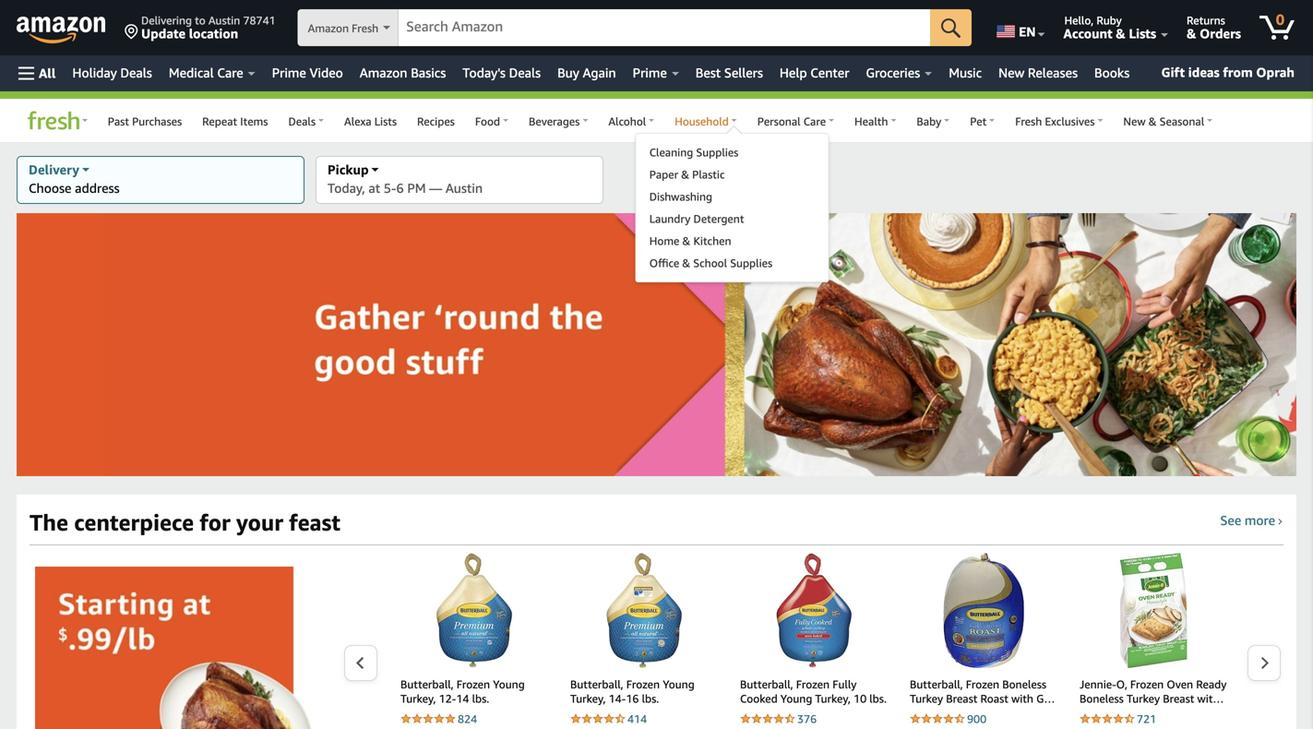 Task type: locate. For each thing, give the bounding box(es) containing it.
0 horizontal spatial amazon
[[308, 22, 349, 35]]

alexa lists link
[[334, 106, 407, 135]]

1 vertical spatial austin
[[446, 180, 483, 196]]

1 horizontal spatial amazon
[[360, 65, 408, 80]]

1 vertical spatial amazon
[[360, 65, 408, 80]]

lbs. for 16
[[642, 692, 659, 705]]

basics
[[411, 65, 446, 80]]

1 butterball, from the left
[[401, 678, 454, 691]]

household link
[[665, 106, 747, 135]]

frozen up 16
[[626, 678, 660, 691]]

en link
[[986, 5, 1054, 51]]

amazon up video
[[308, 22, 349, 35]]

1 horizontal spatial turkey
[[1127, 692, 1160, 705]]

721
[[1137, 713, 1157, 726]]

amazon
[[308, 22, 349, 35], [360, 65, 408, 80]]

music
[[949, 65, 982, 80]]

1 breast from the left
[[946, 692, 978, 705]]

0 horizontal spatial lists
[[374, 115, 397, 128]]

boneless inside jennie-o, frozen oven ready boneless turkey breast wit…
[[1080, 692, 1124, 705]]

account & lists
[[1064, 26, 1156, 41]]

lists right ruby
[[1129, 26, 1156, 41]]

0 horizontal spatial austin
[[208, 14, 240, 27]]

deals for today's deals
[[509, 65, 541, 80]]

plastic
[[692, 168, 725, 181]]

& left "orders"
[[1187, 26, 1197, 41]]

boneless down jennie-
[[1080, 692, 1124, 705]]

1 vertical spatial care
[[804, 115, 826, 128]]

young inside the butterball, frozen fully cooked young turkey, 10 lbs.
[[781, 692, 812, 705]]

butterball, frozen fully cooked young turkey, 10 lbs. link
[[740, 677, 888, 709]]

butterball, inside butterball, frozen boneless turkey breast roast with g…
[[910, 678, 963, 691]]

butterball, up 900 link
[[910, 678, 963, 691]]

0
[[1276, 11, 1285, 28]]

dishwashing link
[[650, 189, 816, 204]]

boneless
[[1003, 678, 1047, 691], [1080, 692, 1124, 705]]

detergent
[[694, 212, 744, 225]]

1 horizontal spatial young
[[663, 678, 695, 691]]

frozen inside butterball, frozen young turkey, 14-16 lbs.
[[626, 678, 660, 691]]

fresh inside fresh exclusives link
[[1015, 115, 1042, 128]]

deals right the holiday
[[120, 65, 152, 80]]

lists
[[1129, 26, 1156, 41], [374, 115, 397, 128]]

gather 'round the good stuff image
[[17, 213, 1297, 476]]

see more
[[1221, 513, 1276, 528]]

0 horizontal spatial boneless
[[1003, 678, 1047, 691]]

1 vertical spatial fresh
[[1015, 115, 1042, 128]]

butterball, frozen fully cooked young turkey, 10 lbs. image
[[776, 553, 852, 668]]

3 turkey, from the left
[[815, 692, 851, 705]]

& inside the returns & orders
[[1187, 26, 1197, 41]]

supplies up plastic
[[696, 146, 739, 159]]

new & seasonal
[[1124, 115, 1205, 128]]

pickup
[[328, 162, 369, 177]]

choose address
[[29, 180, 120, 196]]

frozen up roast
[[966, 678, 1000, 691]]

frozen
[[457, 678, 490, 691], [626, 678, 660, 691], [796, 678, 830, 691], [966, 678, 1000, 691], [1131, 678, 1164, 691]]

cooked
[[740, 692, 778, 705]]

boneless up with
[[1003, 678, 1047, 691]]

2 butterball, from the left
[[570, 678, 624, 691]]

2 breast from the left
[[1163, 692, 1195, 705]]

deals right items
[[288, 115, 316, 128]]

2 horizontal spatial turkey,
[[815, 692, 851, 705]]

turkey, down "fully"
[[815, 692, 851, 705]]

10
[[854, 692, 867, 705]]

0 horizontal spatial fresh
[[352, 22, 379, 35]]

oven
[[1167, 678, 1193, 691]]

recipes
[[417, 115, 455, 128]]

5 frozen from the left
[[1131, 678, 1164, 691]]

amazon fresh
[[308, 22, 379, 35]]

turkey up 721
[[1127, 692, 1160, 705]]

lbs. inside butterball, frozen young turkey, 14-16 lbs.
[[642, 692, 659, 705]]

baby link
[[907, 106, 960, 135]]

butterball, inside butterball, frozen young turkey, 12-14 lbs.
[[401, 678, 454, 691]]

breast down oven
[[1163, 692, 1195, 705]]

home & kitchen link
[[650, 234, 816, 248]]

prime down amazon fresh search box
[[633, 65, 667, 80]]

lbs. inside butterball, frozen young turkey, 12-14 lbs.
[[472, 692, 489, 705]]

1 horizontal spatial lbs.
[[642, 692, 659, 705]]

amazon for amazon fresh
[[308, 22, 349, 35]]

new & seasonal link
[[1113, 106, 1223, 135]]

turkey, inside butterball, frozen young turkey, 12-14 lbs.
[[401, 692, 436, 705]]

repeat items link
[[192, 106, 278, 135]]

1 horizontal spatial breast
[[1163, 692, 1195, 705]]

frozen for turkey,
[[796, 678, 830, 691]]

butterball, frozen young turkey, 14-16 lbs.
[[570, 678, 695, 705]]

books
[[1095, 65, 1130, 80]]

breast up 900
[[946, 692, 978, 705]]

turkey, left 12-
[[401, 692, 436, 705]]

amazon basics link
[[351, 60, 454, 86]]

1 vertical spatial boneless
[[1080, 692, 1124, 705]]

frozen inside the butterball, frozen fully cooked young turkey, 10 lbs.
[[796, 678, 830, 691]]

young up 376
[[781, 692, 812, 705]]

for
[[200, 509, 230, 536]]

2 horizontal spatial lbs.
[[870, 692, 887, 705]]

prime inside prime video link
[[272, 65, 306, 80]]

prime video
[[272, 65, 343, 80]]

lbs. for 14
[[472, 692, 489, 705]]

cleaning supplies paper & plastic dishwashing laundry detergent home & kitchen office & school supplies
[[650, 146, 773, 269]]

best sellers
[[696, 65, 763, 80]]

young up 824 link on the left
[[493, 678, 525, 691]]

0 vertical spatial austin
[[208, 14, 240, 27]]

fresh inside amazon fresh search box
[[352, 22, 379, 35]]

414 link
[[570, 711, 718, 727]]

0 vertical spatial amazon
[[308, 22, 349, 35]]

butterball, inside the butterball, frozen fully cooked young turkey, 10 lbs.
[[740, 678, 793, 691]]

0 vertical spatial supplies
[[696, 146, 739, 159]]

amazon inside search box
[[308, 22, 349, 35]]

young up 414 link
[[663, 678, 695, 691]]

2 horizontal spatial deals
[[509, 65, 541, 80]]

new left seasonal
[[1124, 115, 1146, 128]]

young for butterball, frozen young turkey, 14-16 lbs.
[[663, 678, 695, 691]]

turkey, inside butterball, frozen young turkey, 14-16 lbs.
[[570, 692, 606, 705]]

lbs. right the '14'
[[472, 692, 489, 705]]

1 vertical spatial new
[[1124, 115, 1146, 128]]

hello, ruby
[[1065, 14, 1122, 27]]

new left the releases
[[999, 65, 1025, 80]]

fully
[[833, 678, 857, 691]]

turkey
[[910, 692, 943, 705], [1127, 692, 1160, 705]]

deals inside 'link'
[[120, 65, 152, 80]]

1 turkey from the left
[[910, 692, 943, 705]]

amazon fresh logo image
[[24, 111, 79, 134]]

holiday deals link
[[64, 60, 160, 86]]

young inside butterball, frozen young turkey, 12-14 lbs.
[[493, 678, 525, 691]]

deals right today's
[[509, 65, 541, 80]]

fresh up amazon basics
[[352, 22, 379, 35]]

1 lbs. from the left
[[472, 692, 489, 705]]

prime for prime
[[633, 65, 667, 80]]

next image
[[1260, 656, 1270, 670]]

0 horizontal spatial prime
[[272, 65, 306, 80]]

ruby
[[1097, 14, 1122, 27]]

0 link
[[1252, 5, 1303, 51]]

delivering to austin 78741 update location
[[141, 14, 276, 41]]

16
[[626, 692, 639, 705]]

0 horizontal spatial lbs.
[[472, 692, 489, 705]]

amazon left basics
[[360, 65, 408, 80]]

0 horizontal spatial turkey,
[[401, 692, 436, 705]]

care right medical
[[217, 65, 243, 80]]

young inside butterball, frozen young turkey, 14-16 lbs.
[[663, 678, 695, 691]]

desktop image
[[372, 168, 379, 175]]

household
[[675, 115, 729, 128]]

3 frozen from the left
[[796, 678, 830, 691]]

butterball, frozen boneless turkey breast roast with g…
[[910, 678, 1055, 705]]

cleaning supplies link
[[650, 145, 816, 160]]

butterball, frozen young turkey, 14-16 lbs. image
[[606, 553, 682, 668]]

new inside the new & seasonal link
[[1124, 115, 1146, 128]]

turkey, for butterball, frozen young turkey, 14-16 lbs.
[[570, 692, 606, 705]]

new for new releases
[[999, 65, 1025, 80]]

frozen right o,
[[1131, 678, 1164, 691]]

0 horizontal spatial new
[[999, 65, 1025, 80]]

frozen inside butterball, frozen young turkey, 12-14 lbs.
[[457, 678, 490, 691]]

frozen for 16
[[626, 678, 660, 691]]

None submit
[[930, 9, 972, 46]]

butterball,
[[401, 678, 454, 691], [570, 678, 624, 691], [740, 678, 793, 691], [910, 678, 963, 691]]

butterball, up 14-
[[570, 678, 624, 691]]

today's deals link
[[454, 60, 549, 86]]

0 horizontal spatial young
[[493, 678, 525, 691]]

returns & orders
[[1187, 14, 1241, 41]]

0 vertical spatial boneless
[[1003, 678, 1047, 691]]

2 turkey, from the left
[[570, 692, 606, 705]]

all button
[[10, 55, 64, 91]]

butterball, up cooked on the bottom right of page
[[740, 678, 793, 691]]

frozen inside butterball, frozen boneless turkey breast roast with g…
[[966, 678, 1000, 691]]

1 prime from the left
[[272, 65, 306, 80]]

376 link
[[740, 711, 888, 727]]

lbs. right '10'
[[870, 692, 887, 705]]

1 horizontal spatial turkey,
[[570, 692, 606, 705]]

new releases
[[999, 65, 1078, 80]]

supplies down home & kitchen 'link'
[[730, 257, 773, 269]]

2 horizontal spatial young
[[781, 692, 812, 705]]

butterball, up 12-
[[401, 678, 454, 691]]

groceries link
[[858, 60, 941, 86]]

0 horizontal spatial deals
[[120, 65, 152, 80]]

0 horizontal spatial care
[[217, 65, 243, 80]]

today's deals
[[463, 65, 541, 80]]

prime
[[272, 65, 306, 80], [633, 65, 667, 80]]

1 horizontal spatial prime
[[633, 65, 667, 80]]

care right "personal"
[[804, 115, 826, 128]]

items
[[240, 115, 268, 128]]

personal care link
[[747, 106, 845, 135]]

2 lbs. from the left
[[642, 692, 659, 705]]

beverages
[[529, 115, 580, 128]]

1 horizontal spatial deals
[[288, 115, 316, 128]]

deals
[[120, 65, 152, 80], [509, 65, 541, 80], [288, 115, 316, 128]]

& right office
[[682, 257, 691, 269]]

butterball, inside butterball, frozen young turkey, 14-16 lbs.
[[570, 678, 624, 691]]

austin right "to"
[[208, 14, 240, 27]]

beverages link
[[519, 106, 598, 135]]

0 horizontal spatial breast
[[946, 692, 978, 705]]

turkey up 900 link
[[910, 692, 943, 705]]

jennie-o, frozen oven ready boneless turkey breast wit…
[[1080, 678, 1227, 705]]

1 horizontal spatial boneless
[[1080, 692, 1124, 705]]

baby
[[917, 115, 942, 128]]

& right home
[[683, 234, 691, 247]]

4 butterball, from the left
[[910, 678, 963, 691]]

see
[[1221, 513, 1242, 528]]

list
[[378, 553, 1313, 729]]

austin right —
[[446, 180, 483, 196]]

lbs. right 16
[[642, 692, 659, 705]]

wit…
[[1198, 692, 1224, 705]]

see more link
[[1221, 511, 1284, 530]]

frozen left "fully"
[[796, 678, 830, 691]]

1 frozen from the left
[[457, 678, 490, 691]]

new inside new releases link
[[999, 65, 1025, 80]]

1 horizontal spatial care
[[804, 115, 826, 128]]

1 turkey, from the left
[[401, 692, 436, 705]]

care for personal care
[[804, 115, 826, 128]]

2 prime from the left
[[633, 65, 667, 80]]

amazon for amazon basics
[[360, 65, 408, 80]]

prime left video
[[272, 65, 306, 80]]

4 frozen from the left
[[966, 678, 1000, 691]]

0 vertical spatial care
[[217, 65, 243, 80]]

2 turkey from the left
[[1127, 692, 1160, 705]]

austin inside delivering to austin 78741 update location
[[208, 14, 240, 27]]

376
[[797, 713, 817, 726]]

0 vertical spatial fresh
[[352, 22, 379, 35]]

0 vertical spatial new
[[999, 65, 1025, 80]]

music link
[[941, 60, 990, 86]]

0 vertical spatial lists
[[1129, 26, 1156, 41]]

hello,
[[1065, 14, 1094, 27]]

3 lbs. from the left
[[870, 692, 887, 705]]

jennie-
[[1080, 678, 1117, 691]]

lists right alexa
[[374, 115, 397, 128]]

turkey, left 14-
[[570, 692, 606, 705]]

en
[[1019, 24, 1036, 39]]

butterball, for young
[[740, 678, 793, 691]]

824
[[458, 713, 477, 726]]

frozen up the '14'
[[457, 678, 490, 691]]

2 frozen from the left
[[626, 678, 660, 691]]

deals link
[[278, 106, 334, 135]]

1 horizontal spatial fresh
[[1015, 115, 1042, 128]]

amazon basics
[[360, 65, 446, 80]]

1 vertical spatial supplies
[[730, 257, 773, 269]]

1 horizontal spatial new
[[1124, 115, 1146, 128]]

laundry
[[650, 212, 691, 225]]

pm
[[407, 180, 426, 196]]

butterball, frozen young turkey, 12-14 lbs. link
[[401, 677, 548, 709]]

0 horizontal spatial turkey
[[910, 692, 943, 705]]

3 butterball, from the left
[[740, 678, 793, 691]]

fresh left exclusives
[[1015, 115, 1042, 128]]

1 horizontal spatial austin
[[446, 180, 483, 196]]

prime inside prime link
[[633, 65, 667, 80]]



Task type: vqa. For each thing, say whether or not it's contained in the screenshot.
Virbac CET Veggiedent FR3SH Tartar Control Chews for Dogs, Medium (Pack of 30)Beef,1.6 pounds Visit the Virbac Store
no



Task type: describe. For each thing, give the bounding box(es) containing it.
dishwashing
[[650, 190, 713, 203]]

update
[[141, 26, 186, 41]]

choose
[[29, 180, 71, 196]]

5-
[[384, 180, 396, 196]]

ideas
[[1188, 65, 1220, 80]]

laundry detergent link
[[650, 211, 816, 226]]

buy again link
[[549, 60, 625, 86]]

butterball, frozen young turkey, 14-16 lbs. link
[[570, 677, 718, 709]]

g…
[[1037, 692, 1055, 705]]

repeat
[[202, 115, 237, 128]]

o,
[[1117, 678, 1128, 691]]

turkey, for butterball, frozen young turkey, 12-14 lbs.
[[401, 692, 436, 705]]

previous image
[[355, 656, 365, 670]]

721 link
[[1080, 711, 1228, 727]]

14-
[[609, 692, 626, 705]]

none submit inside amazon fresh search box
[[930, 9, 972, 46]]

14
[[456, 692, 469, 705]]

1 vertical spatial lists
[[374, 115, 397, 128]]

gift ideas from oprah link
[[1154, 61, 1302, 85]]

butterball, for 12-
[[401, 678, 454, 691]]

Search Amazon text field
[[399, 10, 930, 45]]

frozen inside jennie-o, frozen oven ready boneless turkey breast wit…
[[1131, 678, 1164, 691]]

Amazon Fresh search field
[[298, 9, 972, 48]]

desktop image
[[82, 168, 89, 175]]

& right account
[[1116, 26, 1126, 41]]

help center link
[[771, 60, 858, 86]]

feast
[[289, 509, 340, 536]]

turkey inside jennie-o, frozen oven ready boneless turkey breast wit…
[[1127, 692, 1160, 705]]

prime video link
[[264, 60, 351, 86]]

food
[[475, 115, 500, 128]]

fresh exclusives link
[[1005, 106, 1113, 135]]

paper
[[650, 168, 678, 181]]

today,
[[328, 180, 365, 196]]

824 link
[[401, 711, 548, 727]]

turkey inside butterball, frozen boneless turkey breast roast with g…
[[910, 692, 943, 705]]

buy
[[558, 65, 579, 80]]

breast inside butterball, frozen boneless turkey breast roast with g…
[[946, 692, 978, 705]]

personal care
[[757, 115, 826, 128]]

paper & plastic link
[[650, 167, 816, 182]]

groceries
[[866, 65, 920, 80]]

medical care link
[[160, 60, 264, 86]]

list containing butterball, frozen young turkey, 12-14 lbs.
[[378, 553, 1313, 729]]

alexa lists
[[344, 115, 397, 128]]

purchases
[[132, 115, 182, 128]]

delivering
[[141, 14, 192, 27]]

returns
[[1187, 14, 1226, 27]]

help
[[780, 65, 807, 80]]

boneless inside butterball, frozen boneless turkey breast roast with g…
[[1003, 678, 1047, 691]]

school
[[693, 257, 727, 269]]

books link
[[1086, 60, 1138, 86]]

office & school supplies link
[[650, 256, 816, 270]]

—
[[429, 180, 442, 196]]

cleaning
[[650, 146, 693, 159]]

your
[[236, 509, 283, 536]]

navigation navigation
[[0, 0, 1313, 291]]

butterball, for 14-
[[570, 678, 624, 691]]

recipes link
[[407, 106, 465, 135]]

breast inside jennie-o, frozen oven ready boneless turkey breast wit…
[[1163, 692, 1195, 705]]

alcohol
[[609, 115, 646, 128]]

butterball, frozen fully cooked young turkey, 10 lbs.
[[740, 678, 887, 705]]

new for new & seasonal
[[1124, 115, 1146, 128]]

new releases link
[[990, 60, 1086, 86]]

gift ideas from oprah
[[1162, 65, 1295, 80]]

food link
[[465, 106, 519, 135]]

with
[[1012, 692, 1034, 705]]

butterball, frozen boneless turkey breast roast with g… link
[[910, 677, 1058, 709]]

butterball, frozen young turkey, 12-14 lbs. image
[[436, 553, 513, 668]]

account
[[1064, 26, 1113, 41]]

lbs. inside the butterball, frozen fully cooked young turkey, 10 lbs.
[[870, 692, 887, 705]]

deals for holiday deals
[[120, 65, 152, 80]]

900
[[967, 713, 987, 726]]

amazon image
[[17, 17, 106, 44]]

roast
[[981, 692, 1009, 705]]

medical
[[169, 65, 214, 80]]

exclusives
[[1045, 115, 1095, 128]]

today, at 5-6 pm — austin
[[328, 180, 483, 196]]

prime for prime video
[[272, 65, 306, 80]]

butterball, for breast
[[910, 678, 963, 691]]

900 link
[[910, 711, 1058, 727]]

fresh exclusives
[[1015, 115, 1095, 128]]

video
[[310, 65, 343, 80]]

ready
[[1196, 678, 1227, 691]]

frozen for 14
[[457, 678, 490, 691]]

at
[[369, 180, 380, 196]]

alcohol link
[[598, 106, 665, 135]]

turkey, inside the butterball, frozen fully cooked young turkey, 10 lbs.
[[815, 692, 851, 705]]

& left seasonal
[[1149, 115, 1157, 128]]

jennie-o, frozen oven ready boneless turkey breast wit… link
[[1080, 677, 1228, 709]]

past purchases link
[[98, 106, 192, 135]]

again
[[583, 65, 616, 80]]

today's
[[463, 65, 506, 80]]

12-
[[439, 692, 456, 705]]

care for medical care
[[217, 65, 243, 80]]

1 horizontal spatial lists
[[1129, 26, 1156, 41]]

pet
[[970, 115, 987, 128]]

home
[[650, 234, 680, 247]]

frozen for roast
[[966, 678, 1000, 691]]

butterball, frozen boneless turkey breast roast with gravy packet, 3lbs. image
[[943, 553, 1024, 668]]

all
[[39, 66, 56, 81]]

gift
[[1162, 65, 1185, 80]]

health link
[[845, 106, 907, 135]]

6
[[396, 180, 404, 196]]

address
[[75, 180, 120, 196]]

kitchen
[[694, 234, 731, 247]]

to
[[195, 14, 206, 27]]

more
[[1245, 513, 1276, 528]]

seasonal
[[1160, 115, 1205, 128]]

young for butterball, frozen young turkey, 12-14 lbs.
[[493, 678, 525, 691]]

best sellers link
[[687, 60, 771, 86]]

help center
[[780, 65, 849, 80]]

jennie-o, frozen oven ready boneless turkey breast with gravy packet, 2.75 lb image
[[1120, 553, 1188, 668]]

& right paper
[[681, 168, 689, 181]]

best
[[696, 65, 721, 80]]



